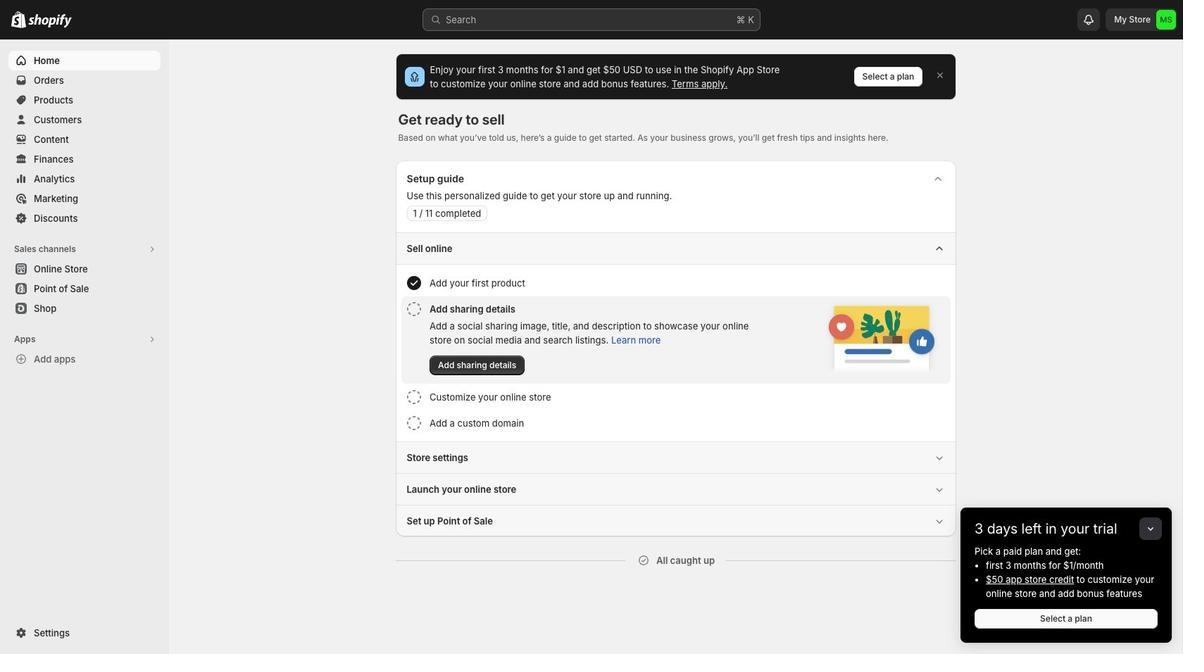 Task type: vqa. For each thing, say whether or not it's contained in the screenshot.
left 'Shopify' image
yes



Task type: locate. For each thing, give the bounding box(es) containing it.
mark customize your online store as done image
[[407, 390, 421, 404]]

add sharing details group
[[401, 297, 951, 384]]

shopify image
[[11, 11, 26, 28], [28, 14, 72, 28]]

guide categories group
[[395, 232, 956, 537]]

mark add sharing details as done image
[[407, 302, 421, 316]]

mark add a custom domain as done image
[[407, 416, 421, 430]]

my store image
[[1157, 10, 1176, 30]]

0 horizontal spatial shopify image
[[11, 11, 26, 28]]



Task type: describe. For each thing, give the bounding box(es) containing it.
add your first product group
[[401, 270, 951, 296]]

setup guide region
[[395, 161, 956, 537]]

sell online group
[[395, 232, 956, 442]]

mark add your first product as not done image
[[407, 276, 421, 290]]

customize your online store group
[[401, 385, 951, 410]]

add a custom domain group
[[401, 411, 951, 436]]

1 horizontal spatial shopify image
[[28, 14, 72, 28]]



